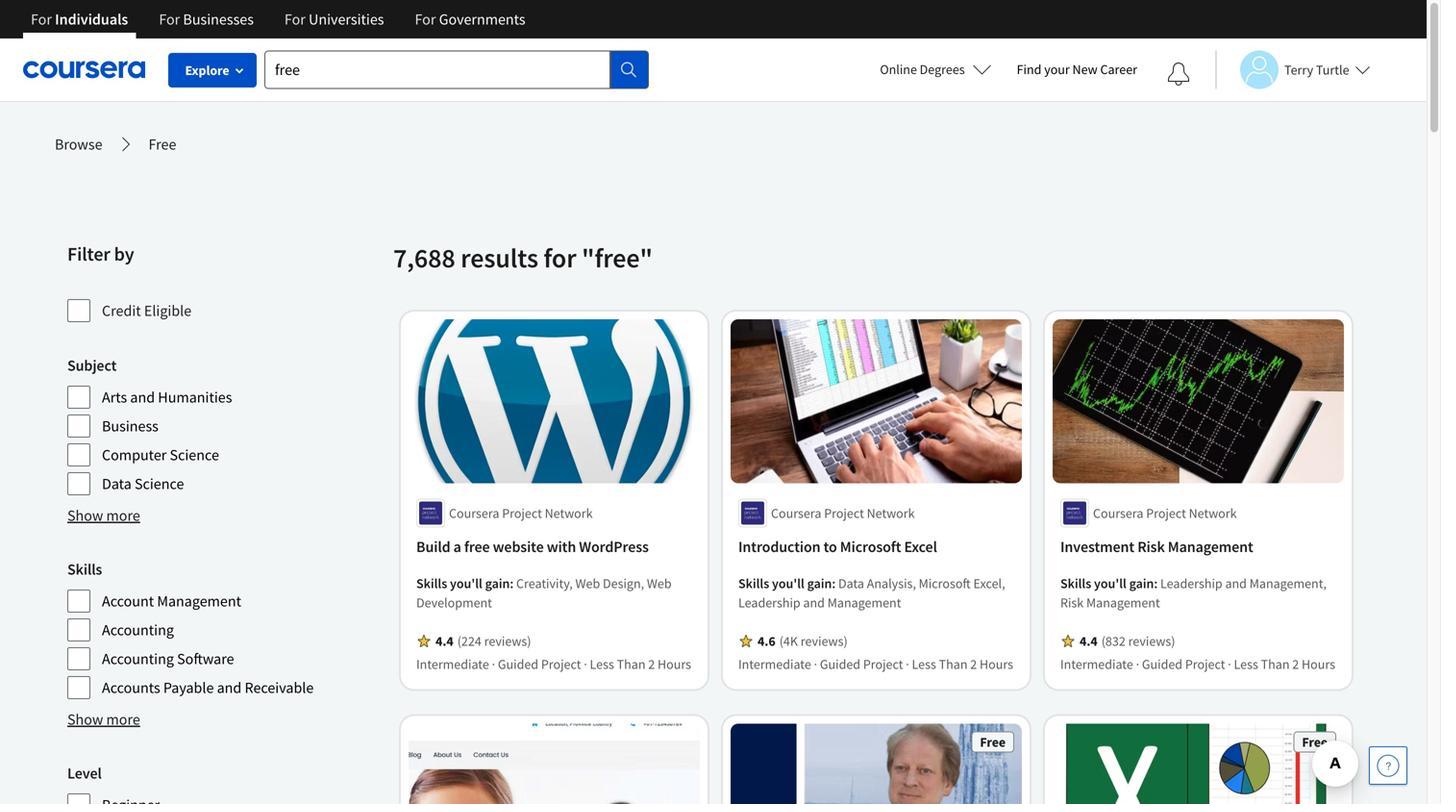 Task type: describe. For each thing, give the bounding box(es) containing it.
more for data
[[106, 506, 140, 525]]

show for data
[[67, 506, 103, 525]]

7,688
[[393, 241, 456, 275]]

show more button for data
[[67, 504, 140, 527]]

website
[[493, 537, 544, 556]]

turtle
[[1317, 61, 1350, 78]]

4.4 (832 reviews)
[[1080, 632, 1176, 650]]

account management
[[102, 592, 241, 611]]

3 2 from the left
[[1293, 655, 1300, 673]]

build a free website with wordpress link
[[416, 535, 693, 558]]

guided for website
[[498, 655, 539, 673]]

introduction to microsoft excel link
[[739, 535, 1015, 558]]

risk inside 'link'
[[1138, 537, 1165, 556]]

governments
[[439, 10, 526, 29]]

3 network from the left
[[1189, 504, 1237, 522]]

businesses
[[183, 10, 254, 29]]

What do you want to learn? text field
[[264, 50, 611, 89]]

receivable
[[245, 678, 314, 697]]

1 horizontal spatial free
[[980, 733, 1006, 751]]

design,
[[603, 575, 645, 592]]

analysis,
[[867, 575, 916, 592]]

show for accounts
[[67, 710, 103, 729]]

with
[[547, 537, 576, 556]]

skills for build a free website with wordpress
[[416, 575, 447, 592]]

: for free
[[510, 575, 514, 592]]

for businesses
[[159, 10, 254, 29]]

development
[[416, 594, 492, 611]]

(4k
[[780, 632, 798, 650]]

coursera project network for free
[[449, 504, 593, 522]]

creativity,
[[516, 575, 573, 592]]

management inside 'leadership and management, risk management'
[[1087, 594, 1161, 611]]

investment risk management
[[1061, 537, 1254, 556]]

network for excel
[[867, 504, 915, 522]]

4.4 for investment
[[1080, 632, 1098, 650]]

accounting for accounting software
[[102, 649, 174, 668]]

career
[[1101, 61, 1138, 78]]

level group
[[67, 762, 382, 804]]

1 · from the left
[[492, 655, 495, 673]]

subject
[[67, 356, 117, 375]]

hours for introduction to microsoft excel
[[980, 655, 1014, 673]]

2 for website
[[649, 655, 655, 673]]

for for universities
[[285, 10, 306, 29]]

data science
[[102, 474, 184, 493]]

for governments
[[415, 10, 526, 29]]

management inside investment risk management 'link'
[[1168, 537, 1254, 556]]

5 · from the left
[[1136, 655, 1140, 673]]

humanities
[[158, 388, 232, 407]]

explore
[[185, 62, 229, 79]]

show more for accounts payable and receivable
[[67, 710, 140, 729]]

0 horizontal spatial free
[[149, 135, 176, 154]]

level
[[67, 764, 102, 783]]

3 intermediate · guided project · less than 2 hours from the left
[[1061, 655, 1336, 673]]

3 less from the left
[[1235, 655, 1259, 673]]

terry turtle
[[1285, 61, 1350, 78]]

terry
[[1285, 61, 1314, 78]]

eligible
[[144, 301, 192, 320]]

software
[[177, 649, 234, 668]]

free
[[464, 537, 490, 556]]

intermediate for investment
[[1061, 655, 1134, 673]]

3 · from the left
[[814, 655, 818, 673]]

more for accounts
[[106, 710, 140, 729]]

find
[[1017, 61, 1042, 78]]

you'll for build
[[450, 575, 483, 592]]

skills for investment risk management
[[1061, 575, 1092, 592]]

3 than from the left
[[1262, 655, 1290, 673]]

and inside skills group
[[217, 678, 242, 697]]

payable
[[163, 678, 214, 697]]

new
[[1073, 61, 1098, 78]]

and inside 'leadership and management, risk management'
[[1226, 575, 1247, 592]]

coursera for to
[[771, 504, 822, 522]]

find your new career
[[1017, 61, 1138, 78]]

online degrees
[[880, 61, 965, 78]]

show more button for accounts
[[67, 708, 140, 731]]

less for website
[[590, 655, 614, 673]]

microsoft for analysis,
[[919, 575, 971, 592]]

excel,
[[974, 575, 1006, 592]]

you'll for introduction
[[772, 575, 805, 592]]

for universities
[[285, 10, 384, 29]]

for individuals
[[31, 10, 128, 29]]

skills you'll gain : for build
[[416, 575, 516, 592]]

project up introduction to microsoft excel
[[824, 504, 864, 522]]

gain for management
[[1130, 575, 1155, 592]]

intermediate · guided project · less than 2 hours for excel
[[739, 655, 1014, 673]]

banner navigation
[[15, 0, 541, 53]]

microsoft for to
[[840, 537, 902, 556]]

individuals
[[55, 10, 128, 29]]

science for data science
[[135, 474, 184, 493]]

build a free website with wordpress
[[416, 537, 649, 556]]

science for computer science
[[170, 445, 219, 465]]

4.4 (224 reviews)
[[436, 632, 531, 650]]

coursera for a
[[449, 504, 500, 522]]

to
[[824, 537, 837, 556]]

3 guided from the left
[[1143, 655, 1183, 673]]

4.6
[[758, 632, 776, 650]]

reviews) for website
[[484, 632, 531, 650]]

browse link
[[55, 133, 102, 156]]

leadership inside data analysis, microsoft excel, leadership and management
[[739, 594, 801, 611]]

arts
[[102, 388, 127, 407]]

computer
[[102, 445, 167, 465]]

1 web from the left
[[576, 575, 600, 592]]

data for science
[[102, 474, 132, 493]]

filter by
[[67, 242, 134, 266]]



Task type: locate. For each thing, give the bounding box(es) containing it.
2 more from the top
[[106, 710, 140, 729]]

find your new career link
[[1008, 58, 1147, 82]]

less down analysis,
[[912, 655, 937, 673]]

1 horizontal spatial skills you'll gain :
[[739, 575, 839, 592]]

reviews) for excel
[[801, 632, 848, 650]]

leadership inside 'leadership and management, risk management'
[[1161, 575, 1223, 592]]

2 horizontal spatial reviews)
[[1129, 632, 1176, 650]]

show more for data science
[[67, 506, 140, 525]]

skills you'll gain : down the introduction
[[739, 575, 839, 592]]

show down data science
[[67, 506, 103, 525]]

reviews)
[[484, 632, 531, 650], [801, 632, 848, 650], [1129, 632, 1176, 650]]

1 horizontal spatial you'll
[[772, 575, 805, 592]]

network for website
[[545, 504, 593, 522]]

3 reviews) from the left
[[1129, 632, 1176, 650]]

2 guided from the left
[[820, 655, 861, 673]]

1 vertical spatial show
[[67, 710, 103, 729]]

1 vertical spatial data
[[839, 575, 865, 592]]

2 less from the left
[[912, 655, 937, 673]]

for left individuals
[[31, 10, 52, 29]]

reviews) right (224
[[484, 632, 531, 650]]

2 coursera from the left
[[771, 504, 822, 522]]

coursera for risk
[[1094, 504, 1144, 522]]

for for businesses
[[159, 10, 180, 29]]

4.4 left (832
[[1080, 632, 1098, 650]]

1 vertical spatial accounting
[[102, 649, 174, 668]]

0 vertical spatial show more button
[[67, 504, 140, 527]]

2 reviews) from the left
[[801, 632, 848, 650]]

skills
[[67, 560, 102, 579], [416, 575, 447, 592], [739, 575, 770, 592], [1061, 575, 1092, 592]]

7,688 results for "free"
[[393, 241, 653, 275]]

accounting software
[[102, 649, 234, 668]]

a
[[454, 537, 461, 556]]

for
[[31, 10, 52, 29], [159, 10, 180, 29], [285, 10, 306, 29], [415, 10, 436, 29]]

guided down 4.6 (4k reviews)
[[820, 655, 861, 673]]

gain down free
[[485, 575, 510, 592]]

microsoft down excel
[[919, 575, 971, 592]]

computer science
[[102, 445, 219, 465]]

project down creativity, web design, web development
[[541, 655, 581, 673]]

6 · from the left
[[1228, 655, 1232, 673]]

2 for excel
[[971, 655, 977, 673]]

1 4.4 from the left
[[436, 632, 454, 650]]

universities
[[309, 10, 384, 29]]

help center image
[[1377, 754, 1400, 777]]

microsoft right to
[[840, 537, 902, 556]]

2 : from the left
[[832, 575, 836, 592]]

2 horizontal spatial you'll
[[1095, 575, 1127, 592]]

2 web from the left
[[647, 575, 672, 592]]

1 horizontal spatial network
[[867, 504, 915, 522]]

more down data science
[[106, 506, 140, 525]]

0 horizontal spatial you'll
[[450, 575, 483, 592]]

gain down to
[[808, 575, 832, 592]]

2 horizontal spatial less
[[1235, 655, 1259, 673]]

project up the investment risk management
[[1147, 504, 1187, 522]]

intermediate · guided project · less than 2 hours down creativity, web design, web development
[[416, 655, 692, 673]]

data down 'computer'
[[102, 474, 132, 493]]

0 horizontal spatial intermediate · guided project · less than 2 hours
[[416, 655, 692, 673]]

1 horizontal spatial less
[[912, 655, 937, 673]]

1 less from the left
[[590, 655, 614, 673]]

management up software
[[157, 592, 241, 611]]

guided down 4.4 (224 reviews)
[[498, 655, 539, 673]]

project down data analysis, microsoft excel, leadership and management
[[864, 655, 904, 673]]

·
[[492, 655, 495, 673], [584, 655, 587, 673], [814, 655, 818, 673], [906, 655, 910, 673], [1136, 655, 1140, 673], [1228, 655, 1232, 673]]

hours for investment risk management
[[1302, 655, 1336, 673]]

account
[[102, 592, 154, 611]]

2 show more button from the top
[[67, 708, 140, 731]]

than for excel
[[939, 655, 968, 673]]

management up 4.4 (832 reviews)
[[1087, 594, 1161, 611]]

2 horizontal spatial guided
[[1143, 655, 1183, 673]]

1 horizontal spatial :
[[832, 575, 836, 592]]

project down 'leadership and management, risk management'
[[1186, 655, 1226, 673]]

by
[[114, 242, 134, 266]]

data for analysis,
[[839, 575, 865, 592]]

data analysis, microsoft excel, leadership and management
[[739, 575, 1006, 611]]

0 horizontal spatial gain
[[485, 575, 510, 592]]

1 horizontal spatial guided
[[820, 655, 861, 673]]

: for management
[[1155, 575, 1158, 592]]

coursera project network for management
[[1094, 504, 1237, 522]]

for for individuals
[[31, 10, 52, 29]]

show notifications image
[[1168, 63, 1191, 86]]

0 horizontal spatial risk
[[1061, 594, 1084, 611]]

0 horizontal spatial data
[[102, 474, 132, 493]]

degrees
[[920, 61, 965, 78]]

3 gain from the left
[[1130, 575, 1155, 592]]

you'll up development
[[450, 575, 483, 592]]

: for microsoft
[[832, 575, 836, 592]]

and left the management, at the bottom
[[1226, 575, 1247, 592]]

3 hours from the left
[[1302, 655, 1336, 673]]

1 show more from the top
[[67, 506, 140, 525]]

: down to
[[832, 575, 836, 592]]

management down analysis,
[[828, 594, 902, 611]]

than
[[617, 655, 646, 673], [939, 655, 968, 673], [1262, 655, 1290, 673]]

2 horizontal spatial free
[[1303, 733, 1328, 751]]

reviews) right (4k
[[801, 632, 848, 650]]

coursera up investment on the bottom of page
[[1094, 504, 1144, 522]]

intermediate · guided project · less than 2 hours down 'leadership and management, risk management'
[[1061, 655, 1336, 673]]

show more
[[67, 506, 140, 525], [67, 710, 140, 729]]

network up introduction to microsoft excel link
[[867, 504, 915, 522]]

· down 4.4 (832 reviews)
[[1136, 655, 1140, 673]]

1 vertical spatial risk
[[1061, 594, 1084, 611]]

0 vertical spatial show more
[[67, 506, 140, 525]]

0 vertical spatial science
[[170, 445, 219, 465]]

coursera project network for microsoft
[[771, 504, 915, 522]]

data inside subject group
[[102, 474, 132, 493]]

1 coursera from the left
[[449, 504, 500, 522]]

2 show more from the top
[[67, 710, 140, 729]]

· down 4.4 (224 reviews)
[[492, 655, 495, 673]]

1 reviews) from the left
[[484, 632, 531, 650]]

free
[[149, 135, 176, 154], [980, 733, 1006, 751], [1303, 733, 1328, 751]]

leadership and management, risk management
[[1061, 575, 1327, 611]]

0 horizontal spatial less
[[590, 655, 614, 673]]

show more button down accounts
[[67, 708, 140, 731]]

3 : from the left
[[1155, 575, 1158, 592]]

you'll down investment on the bottom of page
[[1095, 575, 1127, 592]]

1 horizontal spatial microsoft
[[919, 575, 971, 592]]

skills you'll gain : down investment on the bottom of page
[[1061, 575, 1161, 592]]

risk down investment on the bottom of page
[[1061, 594, 1084, 611]]

1 horizontal spatial intermediate · guided project · less than 2 hours
[[739, 655, 1014, 673]]

network
[[545, 504, 593, 522], [867, 504, 915, 522], [1189, 504, 1237, 522]]

risk right investment on the bottom of page
[[1138, 537, 1165, 556]]

2 for from the left
[[159, 10, 180, 29]]

and up 4.6 (4k reviews)
[[804, 594, 825, 611]]

1 horizontal spatial than
[[939, 655, 968, 673]]

wordpress
[[579, 537, 649, 556]]

coursera project network up introduction to microsoft excel
[[771, 504, 915, 522]]

gain for microsoft
[[808, 575, 832, 592]]

gain down the investment risk management
[[1130, 575, 1155, 592]]

2 horizontal spatial skills you'll gain :
[[1061, 575, 1161, 592]]

3 coursera project network from the left
[[1094, 504, 1237, 522]]

· down 'leadership and management, risk management'
[[1228, 655, 1232, 673]]

0 horizontal spatial guided
[[498, 655, 539, 673]]

reviews) right (832
[[1129, 632, 1176, 650]]

accounts payable and receivable
[[102, 678, 314, 697]]

1 gain from the left
[[485, 575, 510, 592]]

show more button
[[67, 504, 140, 527], [67, 708, 140, 731]]

0 vertical spatial data
[[102, 474, 132, 493]]

1 horizontal spatial coursera
[[771, 504, 822, 522]]

2 you'll from the left
[[772, 575, 805, 592]]

1 horizontal spatial intermediate
[[739, 655, 812, 673]]

1 horizontal spatial hours
[[980, 655, 1014, 673]]

1 horizontal spatial risk
[[1138, 537, 1165, 556]]

1 horizontal spatial web
[[647, 575, 672, 592]]

0 horizontal spatial 2
[[649, 655, 655, 673]]

2 gain from the left
[[808, 575, 832, 592]]

show more down data science
[[67, 506, 140, 525]]

show more down accounts
[[67, 710, 140, 729]]

intermediate down 4.6
[[739, 655, 812, 673]]

2 network from the left
[[867, 504, 915, 522]]

science
[[170, 445, 219, 465], [135, 474, 184, 493]]

coursera
[[449, 504, 500, 522], [771, 504, 822, 522], [1094, 504, 1144, 522]]

introduction
[[739, 537, 821, 556]]

less down the design,
[[590, 655, 614, 673]]

1 2 from the left
[[649, 655, 655, 673]]

"free"
[[582, 241, 653, 275]]

hours for build a free website with wordpress
[[658, 655, 692, 673]]

0 horizontal spatial :
[[510, 575, 514, 592]]

2 horizontal spatial :
[[1155, 575, 1158, 592]]

0 horizontal spatial coursera project network
[[449, 504, 593, 522]]

accounting
[[102, 620, 174, 640], [102, 649, 174, 668]]

0 vertical spatial show
[[67, 506, 103, 525]]

skills up development
[[416, 575, 447, 592]]

1 horizontal spatial data
[[839, 575, 865, 592]]

skills for introduction to microsoft excel
[[739, 575, 770, 592]]

1 horizontal spatial coursera project network
[[771, 504, 915, 522]]

accounting up accounts
[[102, 649, 174, 668]]

4.4
[[436, 632, 454, 650], [1080, 632, 1098, 650]]

1 horizontal spatial leadership
[[1161, 575, 1223, 592]]

0 horizontal spatial leadership
[[739, 594, 801, 611]]

1 you'll from the left
[[450, 575, 483, 592]]

intermediate
[[416, 655, 489, 673], [739, 655, 812, 673], [1061, 655, 1134, 673]]

· down creativity, web design, web development
[[584, 655, 587, 673]]

you'll for investment
[[1095, 575, 1127, 592]]

less for excel
[[912, 655, 937, 673]]

3 intermediate from the left
[[1061, 655, 1134, 673]]

2 horizontal spatial gain
[[1130, 575, 1155, 592]]

0 horizontal spatial web
[[576, 575, 600, 592]]

skills you'll gain : for investment
[[1061, 575, 1161, 592]]

2 show from the top
[[67, 710, 103, 729]]

2 2 from the left
[[971, 655, 977, 673]]

excel
[[905, 537, 938, 556]]

risk inside 'leadership and management, risk management'
[[1061, 594, 1084, 611]]

skills inside group
[[67, 560, 102, 579]]

4 for from the left
[[415, 10, 436, 29]]

1 horizontal spatial reviews)
[[801, 632, 848, 650]]

3 skills you'll gain : from the left
[[1061, 575, 1161, 592]]

skills you'll gain : for introduction
[[739, 575, 839, 592]]

credit
[[102, 301, 141, 320]]

for
[[544, 241, 577, 275]]

1 vertical spatial show more button
[[67, 708, 140, 731]]

0 horizontal spatial microsoft
[[840, 537, 902, 556]]

0 vertical spatial accounting
[[102, 620, 174, 640]]

2 horizontal spatial network
[[1189, 504, 1237, 522]]

2 intermediate · guided project · less than 2 hours from the left
[[739, 655, 1014, 673]]

0 horizontal spatial reviews)
[[484, 632, 531, 650]]

than for website
[[617, 655, 646, 673]]

1 horizontal spatial 2
[[971, 655, 977, 673]]

results
[[461, 241, 539, 275]]

guided for excel
[[820, 655, 861, 673]]

2 accounting from the top
[[102, 649, 174, 668]]

4.6 (4k reviews)
[[758, 632, 848, 650]]

explore button
[[168, 53, 257, 88]]

skills you'll gain : up development
[[416, 575, 516, 592]]

coursera image
[[23, 54, 145, 85]]

intermediate for introduction
[[739, 655, 812, 673]]

intermediate for build
[[416, 655, 489, 673]]

1 more from the top
[[106, 506, 140, 525]]

you'll down the introduction
[[772, 575, 805, 592]]

for for governments
[[415, 10, 436, 29]]

2 hours from the left
[[980, 655, 1014, 673]]

0 horizontal spatial intermediate
[[416, 655, 489, 673]]

1 than from the left
[[617, 655, 646, 673]]

intermediate · guided project · less than 2 hours
[[416, 655, 692, 673], [739, 655, 1014, 673], [1061, 655, 1336, 673]]

filter
[[67, 242, 110, 266]]

business
[[102, 416, 159, 436]]

coursera project network up website
[[449, 504, 593, 522]]

1 intermediate · guided project · less than 2 hours from the left
[[416, 655, 692, 673]]

1 skills you'll gain : from the left
[[416, 575, 516, 592]]

less down 'leadership and management, risk management'
[[1235, 655, 1259, 673]]

1 vertical spatial show more
[[67, 710, 140, 729]]

project
[[502, 504, 542, 522], [824, 504, 864, 522], [1147, 504, 1187, 522], [541, 655, 581, 673], [864, 655, 904, 673], [1186, 655, 1226, 673]]

science down computer science
[[135, 474, 184, 493]]

1 show from the top
[[67, 506, 103, 525]]

2 horizontal spatial than
[[1262, 655, 1290, 673]]

0 vertical spatial leadership
[[1161, 575, 1223, 592]]

show
[[67, 506, 103, 525], [67, 710, 103, 729]]

network up investment risk management 'link'
[[1189, 504, 1237, 522]]

browse
[[55, 135, 102, 154]]

1 accounting from the top
[[102, 620, 174, 640]]

0 horizontal spatial hours
[[658, 655, 692, 673]]

1 for from the left
[[31, 10, 52, 29]]

2 · from the left
[[584, 655, 587, 673]]

coursera up the introduction
[[771, 504, 822, 522]]

1 horizontal spatial gain
[[808, 575, 832, 592]]

risk
[[1138, 537, 1165, 556], [1061, 594, 1084, 611]]

intermediate down (832
[[1061, 655, 1134, 673]]

investment
[[1061, 537, 1135, 556]]

0 vertical spatial risk
[[1138, 537, 1165, 556]]

4.4 for build
[[436, 632, 454, 650]]

: down the investment risk management
[[1155, 575, 1158, 592]]

introduction to microsoft excel
[[739, 537, 938, 556]]

project up website
[[502, 504, 542, 522]]

1 guided from the left
[[498, 655, 539, 673]]

(224
[[458, 632, 482, 650]]

1 vertical spatial more
[[106, 710, 140, 729]]

1 horizontal spatial 4.4
[[1080, 632, 1098, 650]]

accounting for accounting
[[102, 620, 174, 640]]

subject group
[[67, 354, 382, 496]]

3 for from the left
[[285, 10, 306, 29]]

creativity, web design, web development
[[416, 575, 672, 611]]

management,
[[1250, 575, 1327, 592]]

coursera project network up the investment risk management
[[1094, 504, 1237, 522]]

2 coursera project network from the left
[[771, 504, 915, 522]]

data
[[102, 474, 132, 493], [839, 575, 865, 592]]

your
[[1045, 61, 1070, 78]]

2 4.4 from the left
[[1080, 632, 1098, 650]]

for left businesses
[[159, 10, 180, 29]]

and down software
[[217, 678, 242, 697]]

and right arts
[[130, 388, 155, 407]]

· down 4.6 (4k reviews)
[[814, 655, 818, 673]]

1 show more button from the top
[[67, 504, 140, 527]]

management up 'leadership and management, risk management'
[[1168, 537, 1254, 556]]

skills group
[[67, 558, 382, 700]]

3 you'll from the left
[[1095, 575, 1127, 592]]

leadership up 4.6
[[739, 594, 801, 611]]

None search field
[[264, 50, 649, 89]]

1 hours from the left
[[658, 655, 692, 673]]

3 coursera from the left
[[1094, 504, 1144, 522]]

0 horizontal spatial network
[[545, 504, 593, 522]]

show more button down data science
[[67, 504, 140, 527]]

1 network from the left
[[545, 504, 593, 522]]

credit eligible
[[102, 301, 192, 320]]

2 horizontal spatial coursera project network
[[1094, 504, 1237, 522]]

arts and humanities
[[102, 388, 232, 407]]

skills down investment on the bottom of page
[[1061, 575, 1092, 592]]

0 vertical spatial more
[[106, 506, 140, 525]]

management inside data analysis, microsoft excel, leadership and management
[[828, 594, 902, 611]]

coursera project network
[[449, 504, 593, 522], [771, 504, 915, 522], [1094, 504, 1237, 522]]

1 : from the left
[[510, 575, 514, 592]]

skills up account
[[67, 560, 102, 579]]

web left the design,
[[576, 575, 600, 592]]

show up level
[[67, 710, 103, 729]]

microsoft
[[840, 537, 902, 556], [919, 575, 971, 592]]

0 vertical spatial microsoft
[[840, 537, 902, 556]]

2 than from the left
[[939, 655, 968, 673]]

1 vertical spatial science
[[135, 474, 184, 493]]

0 horizontal spatial skills you'll gain :
[[416, 575, 516, 592]]

for up what do you want to learn? text box on the top left of the page
[[415, 10, 436, 29]]

and inside data analysis, microsoft excel, leadership and management
[[804, 594, 825, 611]]

2 horizontal spatial coursera
[[1094, 504, 1144, 522]]

web right the design,
[[647, 575, 672, 592]]

accounts
[[102, 678, 160, 697]]

data inside data analysis, microsoft excel, leadership and management
[[839, 575, 865, 592]]

0 horizontal spatial coursera
[[449, 504, 500, 522]]

4 · from the left
[[906, 655, 910, 673]]

build
[[416, 537, 451, 556]]

and inside subject group
[[130, 388, 155, 407]]

management inside skills group
[[157, 592, 241, 611]]

intermediate · guided project · less than 2 hours down data analysis, microsoft excel, leadership and management
[[739, 655, 1014, 673]]

hours
[[658, 655, 692, 673], [980, 655, 1014, 673], [1302, 655, 1336, 673]]

coursera up free
[[449, 504, 500, 522]]

skills down the introduction
[[739, 575, 770, 592]]

science down humanities
[[170, 445, 219, 465]]

terry turtle button
[[1216, 50, 1371, 89]]

2 horizontal spatial hours
[[1302, 655, 1336, 673]]

leadership down investment risk management 'link'
[[1161, 575, 1223, 592]]

web
[[576, 575, 600, 592], [647, 575, 672, 592]]

online
[[880, 61, 917, 78]]

2 intermediate from the left
[[739, 655, 812, 673]]

for left universities
[[285, 10, 306, 29]]

more down accounts
[[106, 710, 140, 729]]

2 horizontal spatial intermediate · guided project · less than 2 hours
[[1061, 655, 1336, 673]]

2 horizontal spatial 2
[[1293, 655, 1300, 673]]

2 horizontal spatial intermediate
[[1061, 655, 1134, 673]]

data down introduction to microsoft excel
[[839, 575, 865, 592]]

network up with on the bottom left of page
[[545, 504, 593, 522]]

accounting down account
[[102, 620, 174, 640]]

microsoft inside data analysis, microsoft excel, leadership and management
[[919, 575, 971, 592]]

1 vertical spatial leadership
[[739, 594, 801, 611]]

: left creativity, on the bottom of the page
[[510, 575, 514, 592]]

guided down 4.4 (832 reviews)
[[1143, 655, 1183, 673]]

4.4 left (224
[[436, 632, 454, 650]]

1 vertical spatial microsoft
[[919, 575, 971, 592]]

investment risk management link
[[1061, 535, 1337, 558]]

intermediate · guided project · less than 2 hours for website
[[416, 655, 692, 673]]

2 skills you'll gain : from the left
[[739, 575, 839, 592]]

online degrees button
[[865, 48, 1008, 90]]

skills you'll gain :
[[416, 575, 516, 592], [739, 575, 839, 592], [1061, 575, 1161, 592]]

1 intermediate from the left
[[416, 655, 489, 673]]

1 coursera project network from the left
[[449, 504, 593, 522]]

(832
[[1102, 632, 1126, 650]]

· down data analysis, microsoft excel, leadership and management
[[906, 655, 910, 673]]

intermediate down (224
[[416, 655, 489, 673]]

0 horizontal spatial 4.4
[[436, 632, 454, 650]]

gain for free
[[485, 575, 510, 592]]

0 horizontal spatial than
[[617, 655, 646, 673]]



Task type: vqa. For each thing, say whether or not it's contained in the screenshot.
of
no



